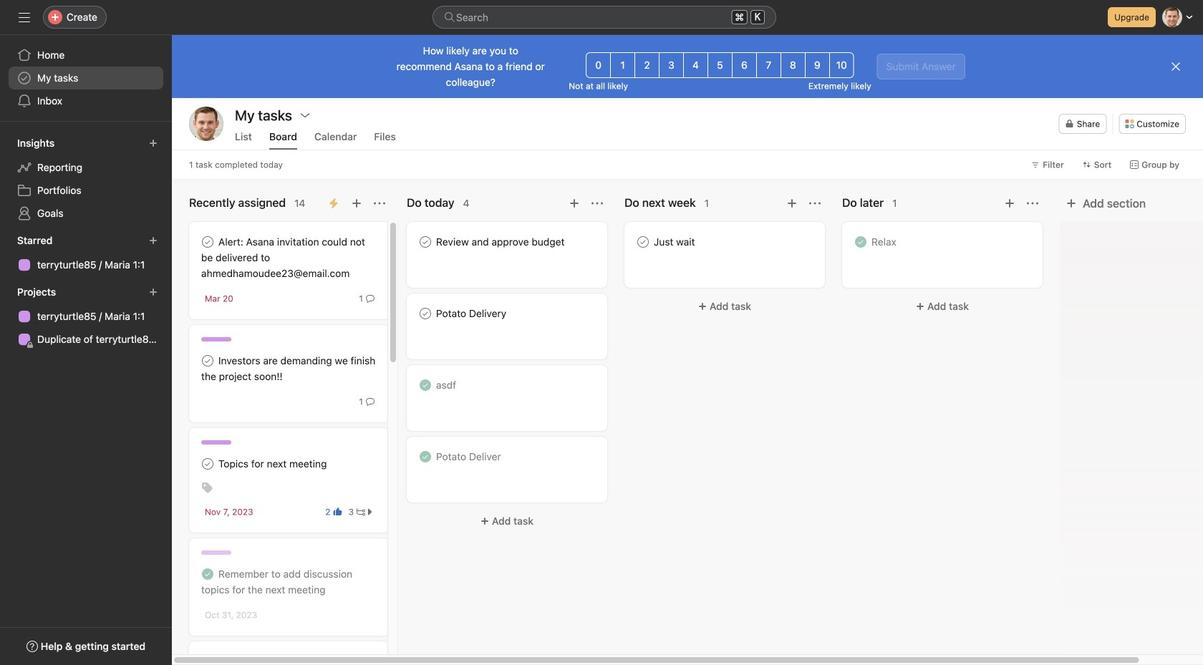 Task type: locate. For each thing, give the bounding box(es) containing it.
completed image for completed checkbox to the middle
[[417, 377, 434, 394]]

Completed checkbox
[[417, 448, 434, 465]]

Mark complete checkbox
[[417, 233, 434, 251], [634, 233, 652, 251]]

Completed checkbox
[[852, 233, 869, 251], [417, 377, 434, 394], [199, 566, 216, 583]]

1 mark complete checkbox from the left
[[417, 233, 434, 251]]

1 vertical spatial completed checkbox
[[417, 377, 434, 394]]

2 horizontal spatial more section actions image
[[1027, 198, 1038, 209]]

0 horizontal spatial mark complete checkbox
[[417, 233, 434, 251]]

0 horizontal spatial mark complete image
[[199, 653, 216, 665]]

2 likes. you liked this task image
[[333, 508, 342, 516]]

completed image for completed checkbox to the left
[[199, 566, 216, 583]]

0 horizontal spatial add task image
[[351, 198, 362, 209]]

add items to starred image
[[149, 236, 158, 245]]

mark complete checkbox for second more section actions image from the right
[[417, 233, 434, 251]]

1 horizontal spatial more section actions image
[[591, 198, 603, 209]]

more section actions image
[[374, 198, 385, 209], [591, 198, 603, 209], [1027, 198, 1038, 209]]

0 horizontal spatial completed checkbox
[[199, 566, 216, 583]]

3 more section actions image from the left
[[1027, 198, 1038, 209]]

completed image for the rightmost completed checkbox
[[852, 233, 869, 251]]

2 vertical spatial completed image
[[199, 566, 216, 583]]

add task image
[[351, 198, 362, 209], [569, 198, 580, 209], [786, 198, 798, 209]]

mark complete image
[[417, 233, 434, 251], [199, 653, 216, 665]]

0 horizontal spatial more section actions image
[[374, 198, 385, 209]]

option group
[[586, 52, 854, 78]]

2 horizontal spatial add task image
[[786, 198, 798, 209]]

1 horizontal spatial mark complete checkbox
[[634, 233, 652, 251]]

rules for recently assigned image
[[328, 198, 339, 209]]

add task image
[[1004, 198, 1015, 209]]

2 add task image from the left
[[569, 198, 580, 209]]

0 vertical spatial mark complete image
[[417, 233, 434, 251]]

1 horizontal spatial completed image
[[417, 377, 434, 394]]

add task image for second more section actions image from the right's mark complete checkbox
[[569, 198, 580, 209]]

completed image
[[417, 448, 434, 465]]

1 comment image
[[366, 294, 375, 303], [366, 397, 375, 406]]

2 horizontal spatial completed checkbox
[[852, 233, 869, 251]]

dismiss image
[[1170, 61, 1182, 72]]

0 horizontal spatial completed image
[[199, 566, 216, 583]]

1 vertical spatial completed image
[[417, 377, 434, 394]]

0 vertical spatial completed checkbox
[[852, 233, 869, 251]]

None radio
[[586, 52, 611, 78], [635, 52, 660, 78], [683, 52, 708, 78], [780, 52, 805, 78], [829, 52, 854, 78], [586, 52, 611, 78], [635, 52, 660, 78], [683, 52, 708, 78], [780, 52, 805, 78], [829, 52, 854, 78]]

1 horizontal spatial add task image
[[569, 198, 580, 209]]

more section actions image
[[809, 198, 821, 209]]

1 vertical spatial 1 comment image
[[366, 397, 375, 406]]

2 1 comment image from the top
[[366, 397, 375, 406]]

Mark complete checkbox
[[199, 233, 216, 251], [417, 305, 434, 322], [199, 352, 216, 370], [199, 455, 216, 473], [199, 653, 216, 665]]

projects element
[[0, 279, 172, 354]]

1 add task image from the left
[[351, 198, 362, 209]]

None field
[[433, 6, 776, 29]]

global element
[[0, 35, 172, 121]]

None radio
[[610, 52, 635, 78], [659, 52, 684, 78], [707, 52, 733, 78], [732, 52, 757, 78], [756, 52, 781, 78], [805, 52, 830, 78], [610, 52, 635, 78], [659, 52, 684, 78], [707, 52, 733, 78], [732, 52, 757, 78], [756, 52, 781, 78], [805, 52, 830, 78]]

3 add task image from the left
[[786, 198, 798, 209]]

0 vertical spatial 1 comment image
[[366, 294, 375, 303]]

insights element
[[0, 130, 172, 228]]

0 vertical spatial completed image
[[852, 233, 869, 251]]

mark complete image
[[199, 233, 216, 251], [634, 233, 652, 251], [417, 305, 434, 322], [199, 352, 216, 370], [199, 455, 216, 473]]

2 horizontal spatial completed image
[[852, 233, 869, 251]]

completed image
[[852, 233, 869, 251], [417, 377, 434, 394], [199, 566, 216, 583]]

2 vertical spatial completed checkbox
[[199, 566, 216, 583]]

2 mark complete checkbox from the left
[[634, 233, 652, 251]]



Task type: vqa. For each thing, say whether or not it's contained in the screenshot.
left Completed icon
yes



Task type: describe. For each thing, give the bounding box(es) containing it.
new insights image
[[149, 139, 158, 148]]

1 more section actions image from the left
[[374, 198, 385, 209]]

1 horizontal spatial mark complete image
[[417, 233, 434, 251]]

2 more section actions image from the left
[[591, 198, 603, 209]]

add task image for more section actions icon's mark complete checkbox
[[786, 198, 798, 209]]

show options image
[[299, 110, 311, 121]]

new project or portfolio image
[[149, 288, 158, 296]]

1 vertical spatial mark complete image
[[199, 653, 216, 665]]

starred element
[[0, 228, 172, 279]]

Search tasks, projects, and more text field
[[433, 6, 776, 29]]

1 horizontal spatial completed checkbox
[[417, 377, 434, 394]]

mark complete checkbox for more section actions icon
[[634, 233, 652, 251]]

hide sidebar image
[[19, 11, 30, 23]]

1 1 comment image from the top
[[366, 294, 375, 303]]

view profile settings image
[[189, 107, 223, 141]]



